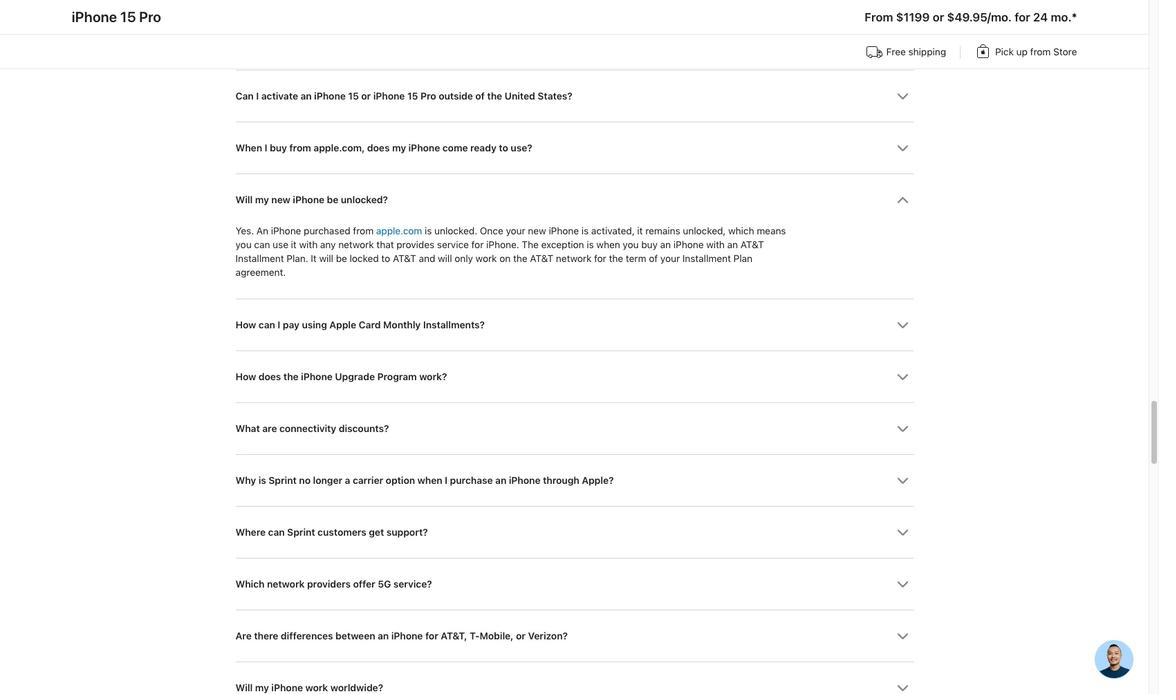 Task type: describe. For each thing, give the bounding box(es) containing it.
from inside 'list item'
[[353, 226, 374, 237]]

from $1199 or $49.95 /mo. for 24 mo. *
[[864, 10, 1077, 24]]

mobile,
[[480, 631, 513, 642]]

chevrondown image for iphone
[[897, 631, 908, 643]]

an right purchase
[[495, 475, 506, 486]]

when
[[235, 142, 262, 153]]

installments?
[[423, 320, 485, 331]]

*
[[1071, 10, 1077, 24]]

unlocked?
[[341, 194, 388, 205]]

iphone 15 pro
[[72, 8, 161, 26]]

remains
[[645, 226, 680, 237]]

service
[[437, 239, 469, 250]]

iphone up the 'purchased' at the top left of the page
[[293, 194, 324, 205]]

network inside the which network providers offer 5g service? dropdown button
[[267, 579, 305, 590]]

worldwide?
[[330, 683, 383, 694]]

1 will from the left
[[319, 253, 333, 264]]

free
[[886, 46, 906, 57]]

or inside dropdown button
[[516, 631, 526, 642]]

purchase
[[450, 475, 493, 486]]

i right 'when'
[[264, 142, 267, 153]]

chevrondown image for installments?
[[897, 320, 908, 331]]

of inside "is unlocked. once your new iphone is activated, it remains unlocked, which means you can use it with any network that provides service for iphone. the exception is when you buy an iphone with an at&t installment plan. it will be locked to at&t and will only work on the at&t network for the term of your installment plan agreement."
[[649, 253, 658, 264]]

my for will my iphone work worldwide?
[[255, 683, 269, 694]]

are there differences between an iphone for at&t, t-mobile, or verizon?
[[235, 631, 568, 642]]

which network providers offer 5g service?
[[235, 579, 432, 590]]

will my iphone work worldwide? button
[[235, 663, 913, 694]]

when i buy from apple.com, does my iphone come ready to use?
[[235, 142, 532, 153]]

use?
[[511, 142, 532, 153]]

work inside dropdown button
[[305, 683, 328, 694]]

1 horizontal spatial your
[[660, 253, 680, 264]]

only
[[454, 253, 473, 264]]

an
[[256, 226, 268, 237]]

from
[[864, 10, 893, 24]]

will my new iphone be unlocked? button
[[235, 174, 913, 225]]

using
[[302, 320, 327, 331]]

chevrondown image for program
[[897, 371, 908, 383]]

providers
[[307, 579, 351, 590]]

states?
[[538, 90, 572, 101]]

longer
[[313, 475, 342, 486]]

2 installment from the left
[[682, 253, 731, 264]]

outside
[[439, 90, 473, 101]]

1 horizontal spatial it
[[637, 226, 643, 237]]

iphone left the come
[[408, 142, 440, 153]]

are
[[262, 423, 277, 434]]

use
[[273, 239, 288, 250]]

option
[[386, 475, 415, 486]]

will my iphone work worldwide?
[[235, 683, 383, 694]]

how can i pay using apple card monthly installments?
[[235, 320, 485, 331]]

1 horizontal spatial network
[[338, 239, 374, 250]]

how does the iphone upgrade program work? button
[[235, 351, 913, 403]]

iphone up exception at top
[[549, 226, 579, 237]]

an inside dropdown button
[[300, 90, 312, 101]]

at&t,
[[441, 631, 467, 642]]

connectivity
[[279, 423, 336, 434]]

pick
[[995, 46, 1014, 57]]

activated,
[[591, 226, 635, 237]]

is down activated,
[[587, 239, 594, 250]]

can for where
[[268, 527, 285, 538]]

i left pay
[[278, 320, 280, 331]]

can i activate an iphone 15 or iphone 15 pro outside of the united states? button
[[235, 70, 913, 121]]

to inside "is unlocked. once your new iphone is activated, it remains unlocked, which means you can use it with any network that provides service for iphone. the exception is when you buy an iphone with an at&t installment plan. it will be locked to at&t and will only work on the at&t network for the term of your installment plan agreement."
[[381, 253, 390, 264]]

unlocked,
[[683, 226, 726, 237]]

united
[[505, 90, 535, 101]]

on
[[499, 253, 510, 264]]

shipping
[[908, 46, 946, 57]]

will my new iphone be unlocked?
[[235, 194, 388, 205]]

agreement.
[[235, 267, 286, 278]]

program
[[377, 371, 417, 383]]

pro
[[420, 90, 436, 101]]

iphone inside dropdown button
[[301, 371, 332, 383]]

unlocked.
[[434, 226, 477, 237]]

be inside "is unlocked. once your new iphone is activated, it remains unlocked, which means you can use it with any network that provides service for iphone. the exception is when you buy an iphone with an at&t installment plan. it will be locked to at&t and will only work on the at&t network for the term of your installment plan agreement."
[[336, 253, 347, 264]]

for inside dropdown button
[[425, 631, 438, 642]]

once
[[480, 226, 503, 237]]

iphone.
[[486, 239, 519, 250]]

iphone 15 pro link
[[72, 8, 161, 26]]

are
[[235, 631, 252, 642]]

where can sprint customers get support? button
[[235, 507, 913, 558]]

and
[[419, 253, 435, 264]]

a
[[345, 475, 350, 486]]

monthly
[[383, 320, 421, 331]]

means
[[757, 226, 786, 237]]

through
[[543, 475, 579, 486]]

how for how does the iphone upgrade program work?
[[235, 371, 256, 383]]

1 vertical spatial network
[[556, 253, 591, 264]]

an down remains
[[660, 239, 671, 250]]

work?
[[419, 371, 447, 383]]

1 you from the left
[[235, 239, 251, 250]]

purchased
[[304, 226, 350, 237]]

chevrondown image for come
[[897, 142, 908, 154]]

$1199
[[896, 10, 930, 24]]

of inside dropdown button
[[475, 90, 485, 101]]

5g
[[378, 579, 391, 590]]

i inside dropdown button
[[256, 90, 259, 101]]

an right between
[[378, 631, 389, 642]]

or inside dropdown button
[[361, 90, 371, 101]]

for up only
[[471, 239, 484, 250]]

from inside dropdown button
[[289, 142, 311, 153]]

it
[[311, 253, 317, 264]]

where
[[235, 527, 266, 538]]

chevrondown image inside will my new iphone be unlocked? dropdown button
[[897, 194, 908, 206]]

exception
[[541, 239, 584, 250]]

which network providers offer 5g service? button
[[235, 559, 913, 610]]

$49.95
[[947, 10, 987, 24]]

service?
[[393, 579, 432, 590]]

new inside "is unlocked. once your new iphone is activated, it remains unlocked, which means you can use it with any network that provides service for iphone. the exception is when you buy an iphone with an at&t installment plan. it will be locked to at&t and will only work on the at&t network for the term of your installment plan agreement."
[[528, 226, 546, 237]]

what are connectivity discounts?
[[235, 423, 389, 434]]

chevrondown image inside where can sprint customers get support? dropdown button
[[897, 527, 908, 539]]

sprint for can
[[287, 527, 315, 538]]

verizon?
[[528, 631, 568, 642]]

why is sprint no longer a carrier option when i purchase an iphone through apple? button
[[235, 455, 913, 506]]

where can sprint customers get support?
[[235, 527, 428, 538]]

24
[[1033, 10, 1048, 24]]

buy inside "is unlocked. once your new iphone is activated, it remains unlocked, which means you can use it with any network that provides service for iphone. the exception is when you buy an iphone with an at&t installment plan. it will be locked to at&t and will only work on the at&t network for the term of your installment plan agreement."
[[641, 239, 658, 250]]

how does the iphone upgrade program work?
[[235, 371, 447, 383]]

iphone up use
[[271, 226, 301, 237]]

term
[[626, 253, 646, 264]]

will for will my new iphone be unlocked?
[[235, 194, 253, 205]]

an down which
[[727, 239, 738, 250]]

yes. an iphone purchased from apple.com
[[235, 226, 422, 237]]

/mo.
[[987, 10, 1012, 24]]

activate
[[261, 90, 298, 101]]

pay
[[283, 320, 299, 331]]

2 horizontal spatial at&t
[[740, 239, 764, 250]]

iphone left at&t,
[[391, 631, 423, 642]]



Task type: locate. For each thing, give the bounding box(es) containing it.
1 horizontal spatial does
[[367, 142, 390, 153]]

sprint left customers
[[287, 527, 315, 538]]

work left on
[[476, 253, 497, 264]]

the right on
[[513, 253, 527, 264]]

of right term
[[649, 253, 658, 264]]

can left pay
[[259, 320, 275, 331]]

will inside 'list item'
[[235, 194, 253, 205]]

chevrondown image for when
[[897, 475, 908, 487]]

why
[[235, 475, 256, 486]]

1 vertical spatial be
[[336, 253, 347, 264]]

the left term
[[609, 253, 623, 264]]

new
[[271, 194, 290, 205], [528, 226, 546, 237]]

1 vertical spatial it
[[291, 239, 296, 250]]

2 horizontal spatial network
[[556, 253, 591, 264]]

is
[[425, 226, 432, 237], [581, 226, 589, 237], [587, 239, 594, 250], [258, 475, 266, 486]]

2 with from the left
[[706, 239, 725, 250]]

discounts?
[[339, 423, 389, 434]]

at&t down provides
[[393, 253, 416, 264]]

be inside will my new iphone be unlocked? dropdown button
[[327, 194, 338, 205]]

iphone down the unlocked, on the right
[[673, 239, 704, 250]]

can right where
[[268, 527, 285, 538]]

6 chevrondown image from the top
[[897, 527, 908, 539]]

provides
[[396, 239, 434, 250]]

2 will from the left
[[438, 253, 452, 264]]

can
[[235, 90, 254, 101]]

chevrondown image inside how does the iphone upgrade program work? dropdown button
[[897, 371, 908, 383]]

for left 24
[[1015, 10, 1030, 24]]

list item containing will my new iphone be unlocked?
[[235, 173, 913, 299]]

it
[[637, 226, 643, 237], [291, 239, 296, 250]]

my inside will my new iphone be unlocked? dropdown button
[[255, 194, 269, 205]]

iphone 15 up apple.com, on the left top of the page
[[314, 90, 359, 101]]

the inside how does the iphone upgrade program work? dropdown button
[[283, 371, 298, 383]]

to left use?
[[499, 142, 508, 153]]

5 chevrondown image from the top
[[897, 475, 908, 487]]

0 vertical spatial your
[[506, 226, 525, 237]]

free shipping
[[886, 46, 946, 57]]

when
[[596, 239, 620, 250], [417, 475, 442, 486]]

sprint for is
[[269, 475, 297, 486]]

does inside dropdown button
[[367, 142, 390, 153]]

get
[[369, 527, 384, 538]]

when inside dropdown button
[[417, 475, 442, 486]]

network down exception at top
[[556, 253, 591, 264]]

1 horizontal spatial buy
[[641, 239, 658, 250]]

it right use
[[291, 239, 296, 250]]

ready
[[470, 142, 496, 153]]

1 horizontal spatial will
[[438, 253, 452, 264]]

new inside will my new iphone be unlocked? dropdown button
[[271, 194, 290, 205]]

0 horizontal spatial installment
[[235, 253, 284, 264]]

iphone
[[408, 142, 440, 153], [293, 194, 324, 205], [271, 226, 301, 237], [549, 226, 579, 237], [673, 239, 704, 250], [301, 371, 332, 383], [509, 475, 540, 486], [391, 631, 423, 642], [271, 683, 303, 694]]

2 you from the left
[[623, 239, 639, 250]]

2 chevrondown image from the top
[[897, 423, 908, 435]]

2 chevrondown image from the top
[[897, 142, 908, 154]]

0 horizontal spatial with
[[299, 239, 318, 250]]

customers
[[317, 527, 366, 538]]

2 horizontal spatial or
[[933, 10, 944, 24]]

to down that
[[381, 253, 390, 264]]

1 horizontal spatial at&t
[[530, 253, 553, 264]]

0 vertical spatial sprint
[[269, 475, 297, 486]]

how inside dropdown button
[[235, 371, 256, 383]]

does right apple.com, on the left top of the page
[[367, 142, 390, 153]]

1 iphone 15 from the left
[[314, 90, 359, 101]]

0 horizontal spatial at&t
[[393, 253, 416, 264]]

apple?
[[582, 475, 614, 486]]

chevrondown image
[[897, 371, 908, 383], [897, 423, 908, 435], [897, 579, 908, 591], [897, 631, 908, 643], [897, 683, 908, 694]]

0 horizontal spatial from
[[289, 142, 311, 153]]

support?
[[386, 527, 428, 538]]

be left unlocked?
[[327, 194, 338, 205]]

2 vertical spatial can
[[268, 527, 285, 538]]

which
[[728, 226, 754, 237]]

does inside dropdown button
[[259, 371, 281, 383]]

1 vertical spatial when
[[417, 475, 442, 486]]

is right why
[[258, 475, 266, 486]]

is unlocked. once your new iphone is activated, it remains unlocked, which means you can use it with any network that provides service for iphone. the exception is when you buy an iphone with an at&t installment plan. it will be locked to at&t and will only work on the at&t network for the term of your installment plan agreement.
[[235, 226, 786, 278]]

apple
[[329, 320, 356, 331]]

chevrondown image inside how can i pay using apple card monthly installments? dropdown button
[[897, 320, 908, 331]]

when i buy from apple.com, does my iphone come ready to use? button
[[235, 122, 913, 173]]

chevrondown image inside why is sprint no longer a carrier option when i purchase an iphone through apple? dropdown button
[[897, 475, 908, 487]]

will for will my iphone work worldwide?
[[235, 683, 253, 694]]

card
[[359, 320, 381, 331]]

0 horizontal spatial to
[[381, 253, 390, 264]]

differences
[[281, 631, 333, 642]]

can i activate an iphone 15 or iphone 15 pro outside of the united states?
[[235, 90, 572, 101]]

1 vertical spatial can
[[259, 320, 275, 331]]

which
[[235, 579, 264, 590]]

or right $1199 on the right of the page
[[933, 10, 944, 24]]

0 vertical spatial does
[[367, 142, 390, 153]]

1 horizontal spatial with
[[706, 239, 725, 250]]

0 horizontal spatial work
[[305, 683, 328, 694]]

0 horizontal spatial network
[[267, 579, 305, 590]]

1 vertical spatial new
[[528, 226, 546, 237]]

that
[[376, 239, 394, 250]]

0 horizontal spatial it
[[291, 239, 296, 250]]

new up use
[[271, 194, 290, 205]]

list
[[235, 18, 913, 694], [72, 41, 1077, 66]]

an right activate
[[300, 90, 312, 101]]

buy down remains
[[641, 239, 658, 250]]

0 vertical spatial from
[[1030, 46, 1051, 57]]

chevrondown image inside when i buy from apple.com, does my iphone come ready to use? dropdown button
[[897, 142, 908, 154]]

it left remains
[[637, 226, 643, 237]]

is up provides
[[425, 226, 432, 237]]

0 horizontal spatial or
[[361, 90, 371, 101]]

2 vertical spatial network
[[267, 579, 305, 590]]

the down pay
[[283, 371, 298, 383]]

0 horizontal spatial buy
[[270, 142, 287, 153]]

yes.
[[235, 226, 254, 237]]

network up locked
[[338, 239, 374, 250]]

can
[[254, 239, 270, 250], [259, 320, 275, 331], [268, 527, 285, 538]]

0 horizontal spatial will
[[319, 253, 333, 264]]

or right mobile,
[[516, 631, 526, 642]]

2 vertical spatial or
[[516, 631, 526, 642]]

3 chevrondown image from the top
[[897, 579, 908, 591]]

what
[[235, 423, 260, 434]]

my for will my new iphone be unlocked?
[[255, 194, 269, 205]]

or up when i buy from apple.com, does my iphone come ready to use?
[[361, 90, 371, 101]]

list containing free shipping
[[72, 41, 1077, 66]]

mo.
[[1051, 10, 1071, 24]]

my inside when i buy from apple.com, does my iphone come ready to use? dropdown button
[[392, 142, 406, 153]]

can for how
[[259, 320, 275, 331]]

you down 'yes.'
[[235, 239, 251, 250]]

between
[[335, 631, 375, 642]]

1 vertical spatial from
[[289, 142, 311, 153]]

0 vertical spatial of
[[475, 90, 485, 101]]

the left "united"
[[487, 90, 502, 101]]

network right which
[[267, 579, 305, 590]]

1 chevrondown image from the top
[[897, 90, 908, 102]]

does
[[367, 142, 390, 153], [259, 371, 281, 383]]

for left at&t,
[[425, 631, 438, 642]]

0 horizontal spatial your
[[506, 226, 525, 237]]

0 horizontal spatial new
[[271, 194, 290, 205]]

how left pay
[[235, 320, 256, 331]]

are there differences between an iphone for at&t, t-mobile, or verizon? button
[[235, 611, 913, 662]]

will down service
[[438, 253, 452, 264]]

1 horizontal spatial of
[[649, 253, 658, 264]]

1 vertical spatial your
[[660, 253, 680, 264]]

buy inside dropdown button
[[270, 142, 287, 153]]

iphone left through
[[509, 475, 540, 486]]

iphone left upgrade
[[301, 371, 332, 383]]

with up it
[[299, 239, 318, 250]]

is up exception at top
[[581, 226, 589, 237]]

1 vertical spatial or
[[361, 90, 371, 101]]

1 vertical spatial will
[[235, 683, 253, 694]]

0 vertical spatial how
[[235, 320, 256, 331]]

iphone 15
[[314, 90, 359, 101], [373, 90, 418, 101]]

will down are
[[235, 683, 253, 694]]

an
[[300, 90, 312, 101], [660, 239, 671, 250], [727, 239, 738, 250], [495, 475, 506, 486], [378, 631, 389, 642]]

1 vertical spatial of
[[649, 253, 658, 264]]

new up "the"
[[528, 226, 546, 237]]

will
[[319, 253, 333, 264], [438, 253, 452, 264]]

iphone down differences
[[271, 683, 303, 694]]

is inside why is sprint no longer a carrier option when i purchase an iphone through apple? dropdown button
[[258, 475, 266, 486]]

1 with from the left
[[299, 239, 318, 250]]

work inside "is unlocked. once your new iphone is activated, it remains unlocked, which means you can use it with any network that provides service for iphone. the exception is when you buy an iphone with an at&t installment plan. it will be locked to at&t and will only work on the at&t network for the term of your installment plan agreement."
[[476, 253, 497, 264]]

chevrondown image for service?
[[897, 579, 908, 591]]

1 vertical spatial how
[[235, 371, 256, 383]]

how inside dropdown button
[[235, 320, 256, 331]]

network
[[338, 239, 374, 250], [556, 253, 591, 264], [267, 579, 305, 590]]

your
[[506, 226, 525, 237], [660, 253, 680, 264]]

from
[[1030, 46, 1051, 57], [289, 142, 311, 153], [353, 226, 374, 237]]

sprint
[[269, 475, 297, 486], [287, 527, 315, 538]]

0 vertical spatial network
[[338, 239, 374, 250]]

my
[[392, 142, 406, 153], [255, 194, 269, 205], [255, 683, 269, 694]]

1 will from the top
[[235, 194, 253, 205]]

chevrondown image inside are there differences between an iphone for at&t, t-mobile, or verizon? dropdown button
[[897, 631, 908, 643]]

the inside 'can i activate an iphone 15 or iphone 15 pro outside of the united states?' dropdown button
[[487, 90, 502, 101]]

1 vertical spatial work
[[305, 683, 328, 694]]

will right it
[[319, 253, 333, 264]]

installment up agreement.
[[235, 253, 284, 264]]

apple.com,
[[313, 142, 365, 153]]

0 vertical spatial will
[[235, 194, 253, 205]]

you up term
[[623, 239, 639, 250]]

at&t down "the"
[[530, 253, 553, 264]]

list containing can i activate an iphone 15 or iphone 15 pro outside of the united states?
[[235, 18, 913, 694]]

when right option
[[417, 475, 442, 486]]

1 vertical spatial buy
[[641, 239, 658, 250]]

0 horizontal spatial of
[[475, 90, 485, 101]]

upgrade
[[335, 371, 375, 383]]

how can i pay using apple card monthly installments? button
[[235, 300, 913, 351]]

to inside dropdown button
[[499, 142, 508, 153]]

installment down the unlocked, on the right
[[682, 253, 731, 264]]

1 horizontal spatial work
[[476, 253, 497, 264]]

from left apple.com, on the left top of the page
[[289, 142, 311, 153]]

0 horizontal spatial iphone 15
[[314, 90, 359, 101]]

can inside "is unlocked. once your new iphone is activated, it remains unlocked, which means you can use it with any network that provides service for iphone. the exception is when you buy an iphone with an at&t installment plan. it will be locked to at&t and will only work on the at&t network for the term of your installment plan agreement."
[[254, 239, 270, 250]]

1 horizontal spatial when
[[596, 239, 620, 250]]

offer
[[353, 579, 375, 590]]

1 vertical spatial does
[[259, 371, 281, 383]]

0 horizontal spatial when
[[417, 475, 442, 486]]

0 vertical spatial buy
[[270, 142, 287, 153]]

chevrondown image inside the which network providers offer 5g service? dropdown button
[[897, 579, 908, 591]]

0 vertical spatial be
[[327, 194, 338, 205]]

any
[[320, 239, 336, 250]]

i right can in the left top of the page
[[256, 90, 259, 101]]

0 vertical spatial new
[[271, 194, 290, 205]]

2 iphone 15 from the left
[[373, 90, 418, 101]]

at&t
[[740, 239, 764, 250], [393, 253, 416, 264], [530, 253, 553, 264]]

my down can i activate an iphone 15 or iphone 15 pro outside of the united states? at top
[[392, 142, 406, 153]]

you
[[235, 239, 251, 250], [623, 239, 639, 250]]

0 horizontal spatial you
[[235, 239, 251, 250]]

1 horizontal spatial or
[[516, 631, 526, 642]]

i
[[256, 90, 259, 101], [264, 142, 267, 153], [278, 320, 280, 331], [445, 475, 447, 486]]

my inside 'will my iphone work worldwide?' dropdown button
[[255, 683, 269, 694]]

there
[[254, 631, 278, 642]]

3 chevrondown image from the top
[[897, 194, 908, 206]]

how up 'what'
[[235, 371, 256, 383]]

store
[[1053, 46, 1077, 57]]

how
[[235, 320, 256, 331], [235, 371, 256, 383]]

does up the are
[[259, 371, 281, 383]]

1 chevrondown image from the top
[[897, 371, 908, 383]]

chevrondown image inside 'what are connectivity discounts?' dropdown button
[[897, 423, 908, 435]]

1 vertical spatial to
[[381, 253, 390, 264]]

0 vertical spatial my
[[392, 142, 406, 153]]

of right outside on the top of page
[[475, 90, 485, 101]]

carrier
[[353, 475, 383, 486]]

list item
[[235, 173, 913, 299]]

1 vertical spatial sprint
[[287, 527, 315, 538]]

my down there
[[255, 683, 269, 694]]

apple.com link
[[376, 226, 422, 237]]

for
[[1015, 10, 1030, 24], [471, 239, 484, 250], [594, 253, 606, 264], [425, 631, 438, 642]]

no
[[299, 475, 310, 486]]

iphone 15 left pro
[[373, 90, 418, 101]]

2 vertical spatial from
[[353, 226, 374, 237]]

at&t up plan
[[740, 239, 764, 250]]

chevrondown image
[[897, 90, 908, 102], [897, 142, 908, 154], [897, 194, 908, 206], [897, 320, 908, 331], [897, 475, 908, 487], [897, 527, 908, 539]]

1 how from the top
[[235, 320, 256, 331]]

5 chevrondown image from the top
[[897, 683, 908, 694]]

the
[[487, 90, 502, 101], [513, 253, 527, 264], [609, 253, 623, 264], [283, 371, 298, 383]]

from up locked
[[353, 226, 374, 237]]

sprint left no on the left of the page
[[269, 475, 297, 486]]

come
[[442, 142, 468, 153]]

4 chevrondown image from the top
[[897, 320, 908, 331]]

buy right 'when'
[[270, 142, 287, 153]]

1 horizontal spatial to
[[499, 142, 508, 153]]

plan
[[733, 253, 752, 264]]

2 horizontal spatial from
[[1030, 46, 1051, 57]]

2 how from the top
[[235, 371, 256, 383]]

0 vertical spatial when
[[596, 239, 620, 250]]

0 horizontal spatial does
[[259, 371, 281, 383]]

0 vertical spatial or
[[933, 10, 944, 24]]

be left locked
[[336, 253, 347, 264]]

for down activated,
[[594, 253, 606, 264]]

my up an
[[255, 194, 269, 205]]

2 will from the top
[[235, 683, 253, 694]]

your up iphone.
[[506, 226, 525, 237]]

4 chevrondown image from the top
[[897, 631, 908, 643]]

i left purchase
[[445, 475, 447, 486]]

chevrondown image inside 'will my iphone work worldwide?' dropdown button
[[897, 683, 908, 694]]

1 horizontal spatial iphone 15
[[373, 90, 418, 101]]

will
[[235, 194, 253, 205], [235, 683, 253, 694]]

0 vertical spatial work
[[476, 253, 497, 264]]

0 vertical spatial to
[[499, 142, 508, 153]]

be
[[327, 194, 338, 205], [336, 253, 347, 264]]

how for how can i pay using apple card monthly installments?
[[235, 320, 256, 331]]

can down an
[[254, 239, 270, 250]]

0 vertical spatial can
[[254, 239, 270, 250]]

from right up
[[1030, 46, 1051, 57]]

when inside "is unlocked. once your new iphone is activated, it remains unlocked, which means you can use it with any network that provides service for iphone. the exception is when you buy an iphone with an at&t installment plan. it will be locked to at&t and will only work on the at&t network for the term of your installment plan agreement."
[[596, 239, 620, 250]]

0 vertical spatial it
[[637, 226, 643, 237]]

2 vertical spatial my
[[255, 683, 269, 694]]

1 horizontal spatial you
[[623, 239, 639, 250]]

1 horizontal spatial from
[[353, 226, 374, 237]]

when down activated,
[[596, 239, 620, 250]]

1 installment from the left
[[235, 253, 284, 264]]

chevrondown image inside 'can i activate an iphone 15 or iphone 15 pro outside of the united states?' dropdown button
[[897, 90, 908, 102]]

work left worldwide?
[[305, 683, 328, 694]]

apple.com
[[376, 226, 422, 237]]

with down the unlocked, on the right
[[706, 239, 725, 250]]

why is sprint no longer a carrier option when i purchase an iphone through apple?
[[235, 475, 614, 486]]

chevrondown image for outside
[[897, 90, 908, 102]]

1 horizontal spatial new
[[528, 226, 546, 237]]

1 vertical spatial my
[[255, 194, 269, 205]]

1 horizontal spatial installment
[[682, 253, 731, 264]]

your down remains
[[660, 253, 680, 264]]

will up 'yes.'
[[235, 194, 253, 205]]



Task type: vqa. For each thing, say whether or not it's contained in the screenshot.
How within 'dropdown button'
yes



